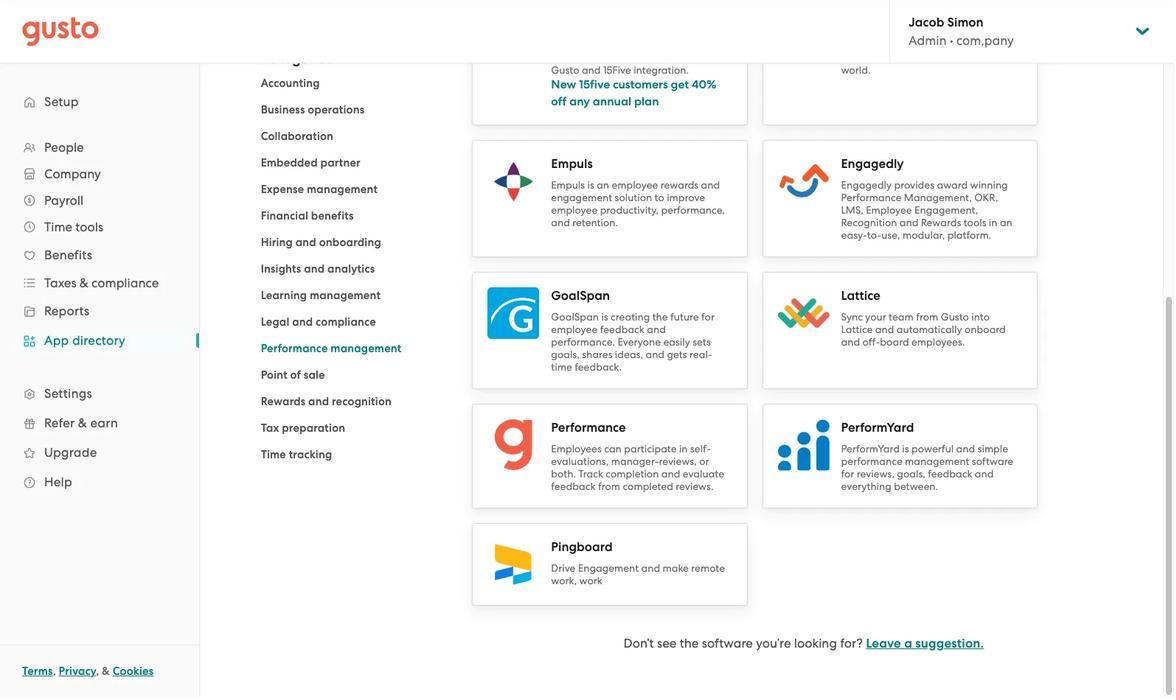 Task type: vqa. For each thing, say whether or not it's contained in the screenshot.
Employees
yes



Task type: describe. For each thing, give the bounding box(es) containing it.
engagement,
[[915, 204, 978, 216]]

feedback inside goalspan goalspan is creating the future for employee feedback and performance. everyone easily sets goals, shares ideas, and gets real- time feedback.
[[600, 324, 645, 336]]

and inside engagedly engagedly provides award winning performance management, okr, lms, employee engagement, recognition and rewards tools in an easy-to-use, modular, platform.
[[900, 217, 919, 229]]

engagement
[[551, 192, 612, 204]]

and up "everyone"
[[647, 324, 666, 336]]

via
[[867, 39, 881, 51]]

embedded partner
[[261, 156, 361, 170]]

gusto inside '15five combines evidence-based software, education, and community to create top-performing organizations. learn more about the gusto and 15five integration. new 15five customers get 40% off any annual plan'
[[551, 64, 579, 76]]

in inside performance employees can participate in self- evaluations, manager-reviews, or both. track completion and evaluate feedback from completed reviews.
[[679, 443, 688, 455]]

organizations.
[[551, 52, 619, 63]]

and left off-
[[841, 336, 860, 348]]

expense management
[[261, 183, 378, 196]]

remote
[[691, 563, 725, 575]]

is for empuls
[[588, 179, 594, 191]]

community
[[672, 27, 725, 38]]

list containing people
[[0, 134, 199, 497]]

feedback inside performance employees can participate in self- evaluations, manager-reviews, or both. track completion and evaluate feedback from completed reviews.
[[551, 481, 596, 493]]

40%
[[692, 77, 716, 91]]

accounting link
[[261, 77, 320, 90]]

empuls logo image
[[488, 156, 540, 207]]

reports
[[44, 304, 90, 319]]

engagedly logo image
[[778, 156, 830, 207]]

tools inside dropdown button
[[75, 220, 103, 235]]

simple
[[978, 443, 1008, 455]]

company
[[44, 167, 101, 181]]

and inside performance employees can participate in self- evaluations, manager-reviews, or both. track completion and evaluate feedback from completed reviews.
[[662, 468, 680, 480]]

and inside pingboard drive engagement and make remote work, work
[[641, 563, 660, 575]]

1 engagedly from the top
[[841, 156, 904, 172]]

work inside pingboard drive engagement and make remote work, work
[[579, 575, 603, 587]]

refer
[[44, 416, 75, 431]]

off-
[[863, 336, 880, 348]]

revolutionizes
[[903, 14, 967, 26]]

terms , privacy , & cookies
[[22, 665, 154, 679]]

and down organizations.
[[582, 64, 601, 76]]

point
[[261, 369, 288, 382]]

and right "legal"
[[292, 316, 313, 329]]

world
[[969, 27, 995, 38]]

management for performance management
[[331, 342, 402, 356]]

earn
[[90, 416, 118, 431]]

performance for performance management
[[261, 342, 328, 356]]

insights
[[261, 263, 301, 276]]

to inside '15five combines evidence-based software, education, and community to create top-performing organizations. learn more about the gusto and 15five integration. new 15five customers get 40% off any annual plan'
[[551, 39, 561, 51]]

productivity,
[[600, 204, 659, 216]]

powerful
[[912, 443, 954, 455]]

rewards inside engagedly engagedly provides award winning performance management, okr, lms, employee engagement, recognition and rewards tools in an easy-to-use, modular, platform.
[[921, 217, 961, 229]]

evaluations,
[[551, 456, 609, 468]]

onboard
[[965, 324, 1006, 336]]

improve
[[667, 192, 705, 204]]

collaboration link
[[261, 130, 334, 143]]

1 goalspan from the top
[[551, 288, 610, 304]]

more
[[650, 52, 674, 63]]

create inside '15five combines evidence-based software, education, and community to create top-performing organizations. learn more about the gusto and 15five integration. new 15five customers get 40% off any annual plan'
[[564, 39, 594, 51]]

privacy
[[59, 665, 96, 679]]

culture amp revolutionizes how companies create a better world of work via research, technology and the largest employee dataset in the world.
[[841, 14, 1021, 76]]

people
[[44, 140, 84, 155]]

education,
[[598, 27, 649, 38]]

provides
[[894, 179, 935, 191]]

sets
[[693, 336, 711, 348]]

performance logo image
[[488, 420, 540, 471]]

0 vertical spatial 15five
[[551, 14, 579, 26]]

and left simple
[[957, 443, 975, 455]]

and down "everyone"
[[646, 349, 665, 361]]

evaluate
[[683, 468, 724, 480]]

compliance for legal and compliance
[[316, 316, 376, 329]]

hiring and onboarding link
[[261, 236, 381, 249]]

to inside empuls empuls is an employee rewards and engagement solution to improve employee productivity, performance, and retention.
[[655, 192, 665, 204]]

directory
[[72, 333, 125, 348]]

and down your
[[876, 324, 894, 336]]

1 performyard from the top
[[841, 420, 914, 436]]

employees
[[551, 443, 602, 455]]

time for time tracking
[[261, 449, 286, 462]]

2 engagedly from the top
[[841, 179, 892, 191]]

the inside '15five combines evidence-based software, education, and community to create top-performing organizations. learn more about the gusto and 15five integration. new 15five customers get 40% off any annual plan'
[[708, 52, 724, 63]]

goalspan goalspan is creating the future for employee feedback and performance. everyone easily sets goals, shares ideas, and gets real- time feedback.
[[551, 288, 715, 373]]

employee down engagement
[[551, 204, 598, 216]]

employee inside culture amp revolutionizes how companies create a better world of work via research, technology and the largest employee dataset in the world.
[[876, 52, 923, 63]]

amp
[[878, 14, 900, 26]]

completion
[[606, 468, 659, 480]]

real-
[[690, 349, 712, 361]]

2 empuls from the top
[[551, 179, 585, 191]]

financial benefits link
[[261, 210, 354, 223]]

employee up solution
[[612, 179, 658, 191]]

insights and analytics link
[[261, 263, 375, 276]]

looking
[[794, 637, 837, 651]]

performance.
[[551, 336, 615, 348]]

time for time tools
[[44, 220, 72, 235]]

tax preparation
[[261, 422, 345, 435]]

into
[[972, 311, 990, 323]]

1 empuls from the top
[[551, 156, 593, 172]]

setup
[[44, 94, 79, 109]]

performance employees can participate in self- evaluations, manager-reviews, or both. track completion and evaluate feedback from completed reviews.
[[551, 420, 724, 493]]

legal and compliance link
[[261, 316, 376, 329]]

get
[[671, 77, 689, 91]]

and down 'sale'
[[308, 395, 329, 409]]

manager-
[[611, 456, 659, 468]]

you're
[[756, 637, 791, 651]]

management inside performyard performyard is powerful and simple performance management software for reviews, goals, feedback and everything between.
[[905, 456, 970, 468]]

performance management link
[[261, 342, 402, 356]]

new
[[551, 77, 576, 91]]

reviews.
[[676, 481, 714, 493]]

upgrade link
[[15, 440, 184, 466]]

learning management
[[261, 289, 381, 302]]

and down evidence-
[[651, 27, 670, 38]]

dataset
[[925, 52, 962, 63]]

2 goalspan from the top
[[551, 311, 599, 323]]

and inside culture amp revolutionizes how companies create a better world of work via research, technology and the largest employee dataset in the world.
[[985, 39, 1003, 51]]

award
[[937, 179, 968, 191]]

a inside culture amp revolutionizes how companies create a better world of work via research, technology and the largest employee dataset in the world.
[[928, 27, 935, 38]]

empuls empuls is an employee rewards and engagement solution to improve employee productivity, performance, and retention.
[[551, 156, 725, 229]]

privacy link
[[59, 665, 96, 679]]

learning
[[261, 289, 307, 302]]

is for goalspan
[[602, 311, 608, 323]]

software inside performyard performyard is powerful and simple performance management software for reviews, goals, feedback and everything between.
[[972, 456, 1014, 468]]

cookies button
[[113, 663, 154, 681]]

settings
[[44, 387, 92, 401]]

leave
[[866, 637, 901, 652]]

tax
[[261, 422, 279, 435]]

management for expense management
[[307, 183, 378, 196]]

time
[[551, 361, 572, 373]]

for?
[[840, 637, 863, 651]]

financial
[[261, 210, 308, 223]]

reports link
[[15, 298, 184, 325]]

financial benefits
[[261, 210, 354, 223]]

from inside performance employees can participate in self- evaluations, manager-reviews, or both. track completion and evaluate feedback from completed reviews.
[[598, 481, 620, 493]]

evidence-
[[630, 14, 676, 26]]

2 vertical spatial &
[[102, 665, 110, 679]]

suggestion.
[[916, 637, 984, 652]]

and down simple
[[975, 468, 994, 480]]

& for compliance
[[80, 276, 88, 291]]

time tools
[[44, 220, 103, 235]]

0 horizontal spatial a
[[905, 637, 913, 652]]

insights and analytics
[[261, 263, 375, 276]]

app directory link
[[15, 328, 184, 354]]

better
[[937, 27, 966, 38]]



Task type: locate. For each thing, give the bounding box(es) containing it.
0 vertical spatial rewards
[[921, 217, 961, 229]]

1 vertical spatial from
[[598, 481, 620, 493]]

0 horizontal spatial reviews,
[[659, 456, 697, 468]]

feedback down 'creating' at the right top of the page
[[600, 324, 645, 336]]

0 vertical spatial for
[[702, 311, 715, 323]]

tools down payroll dropdown button
[[75, 220, 103, 235]]

1 horizontal spatial a
[[928, 27, 935, 38]]

1 vertical spatial feedback
[[928, 468, 973, 480]]

reviews, inside performance employees can participate in self- evaluations, manager-reviews, or both. track completion and evaluate feedback from completed reviews.
[[659, 456, 697, 468]]

1 horizontal spatial for
[[841, 468, 855, 480]]

and down world
[[985, 39, 1003, 51]]

1 horizontal spatial compliance
[[316, 316, 376, 329]]

create down "software,"
[[564, 39, 594, 51]]

collaboration
[[261, 130, 334, 143]]

of inside culture amp revolutionizes how companies create a better world of work via research, technology and the largest employee dataset in the world.
[[998, 27, 1007, 38]]

performing
[[617, 39, 670, 51]]

employee inside goalspan goalspan is creating the future for employee feedback and performance. everyone easily sets goals, shares ideas, and gets real- time feedback.
[[551, 324, 598, 336]]

0 horizontal spatial to
[[551, 39, 561, 51]]

0 vertical spatial to
[[551, 39, 561, 51]]

1 vertical spatial in
[[989, 217, 998, 229]]

culture
[[841, 14, 876, 26]]

and up learning management
[[304, 263, 325, 276]]

tax preparation link
[[261, 422, 345, 435]]

of right world
[[998, 27, 1007, 38]]

can
[[604, 443, 622, 455]]

of left 'sale'
[[290, 369, 301, 382]]

performance,
[[661, 204, 725, 216]]

jacob simon admin • com,pany
[[909, 15, 1014, 48]]

1 vertical spatial compliance
[[316, 316, 376, 329]]

an down winning
[[1000, 217, 1013, 229]]

goals, up time
[[551, 349, 580, 361]]

performance up employee
[[841, 192, 902, 204]]

goalspan logo image
[[488, 288, 540, 339]]

0 vertical spatial gusto
[[551, 64, 579, 76]]

1 vertical spatial rewards
[[261, 395, 306, 409]]

1 horizontal spatial is
[[602, 311, 608, 323]]

1 vertical spatial reviews,
[[857, 468, 895, 480]]

from inside the lattice sync your team from gusto into lattice and automatically onboard and off-board employees.
[[916, 311, 939, 323]]

& right the taxes
[[80, 276, 88, 291]]

1 horizontal spatial feedback
[[600, 324, 645, 336]]

gusto left into
[[941, 311, 969, 323]]

and up improve
[[701, 179, 720, 191]]

culture amp revolutionizes how companies create a better world of work via research, technology and the largest employee dataset in the world. button
[[762, 0, 1038, 125]]

largest
[[841, 52, 874, 63]]

rewards and recognition
[[261, 395, 392, 409]]

0 vertical spatial a
[[928, 27, 935, 38]]

gusto
[[551, 64, 579, 76], [941, 311, 969, 323]]

management down analytics on the top
[[310, 289, 381, 302]]

feedback down both.
[[551, 481, 596, 493]]

0 horizontal spatial software
[[702, 637, 753, 651]]

0 horizontal spatial an
[[597, 179, 609, 191]]

to down "software,"
[[551, 39, 561, 51]]

2 , from the left
[[96, 665, 99, 679]]

1 vertical spatial time
[[261, 449, 286, 462]]

& left earn
[[78, 416, 87, 431]]

1 , from the left
[[53, 665, 56, 679]]

an up engagement
[[597, 179, 609, 191]]

expense management link
[[261, 183, 378, 196]]

management,
[[904, 192, 972, 204]]

simon
[[948, 15, 984, 30]]

time inside dropdown button
[[44, 220, 72, 235]]

operations
[[308, 103, 365, 117]]

pingboard logo image
[[488, 539, 540, 591]]

performance inside list
[[261, 342, 328, 356]]

gusto inside the lattice sync your team from gusto into lattice and automatically onboard and off-board employees.
[[941, 311, 969, 323]]

management up 'recognition'
[[331, 342, 402, 356]]

the inside don't see the software you're looking for? leave a suggestion.
[[680, 637, 699, 651]]

2 vertical spatial is
[[902, 443, 909, 455]]

1 vertical spatial 15five
[[603, 64, 631, 76]]

goals, up between.
[[897, 468, 926, 480]]

integration.
[[634, 64, 689, 76]]

hiring
[[261, 236, 293, 249]]

in down okr,
[[989, 217, 998, 229]]

and up modular,
[[900, 217, 919, 229]]

lattice logo image
[[778, 299, 830, 328]]

is left 'powerful'
[[902, 443, 909, 455]]

1 vertical spatial create
[[564, 39, 594, 51]]

about
[[677, 52, 706, 63]]

partner
[[321, 156, 361, 170]]

1 horizontal spatial list
[[261, 75, 450, 464]]

based
[[676, 14, 706, 26]]

0 vertical spatial goalspan
[[551, 288, 610, 304]]

is inside performyard performyard is powerful and simple performance management software for reviews, goals, feedback and everything between.
[[902, 443, 909, 455]]

tools inside engagedly engagedly provides award winning performance management, okr, lms, employee engagement, recognition and rewards tools in an easy-to-use, modular, platform.
[[964, 217, 987, 229]]

& for earn
[[78, 416, 87, 431]]

com,pany
[[957, 33, 1014, 48]]

a right leave
[[905, 637, 913, 652]]

1 horizontal spatial gusto
[[941, 311, 969, 323]]

recognition
[[841, 217, 897, 229]]

compliance up 'performance management' link
[[316, 316, 376, 329]]

2 performyard from the top
[[841, 443, 900, 455]]

performance up point of sale
[[261, 342, 328, 356]]

tools up platform. on the right
[[964, 217, 987, 229]]

1 horizontal spatial in
[[964, 52, 973, 63]]

the
[[1006, 39, 1021, 51], [708, 52, 724, 63], [975, 52, 991, 63], [653, 311, 668, 323], [680, 637, 699, 651]]

rewards down point
[[261, 395, 306, 409]]

rewards inside list
[[261, 395, 306, 409]]

software left you're
[[702, 637, 753, 651]]

app
[[44, 333, 69, 348]]

0 vertical spatial in
[[964, 52, 973, 63]]

to-
[[867, 229, 882, 241]]

engagedly up provides
[[841, 156, 904, 172]]

0 horizontal spatial compliance
[[92, 276, 159, 291]]

1 horizontal spatial work
[[841, 39, 864, 51]]

performyard logo image
[[778, 420, 830, 471]]

0 vertical spatial performance
[[841, 192, 902, 204]]

don't
[[624, 637, 654, 651]]

admin
[[909, 33, 947, 48]]

create inside culture amp revolutionizes how companies create a better world of work via research, technology and the largest employee dataset in the world.
[[896, 27, 926, 38]]

1 horizontal spatial rewards
[[921, 217, 961, 229]]

platform.
[[948, 229, 992, 241]]

2 horizontal spatial in
[[989, 217, 998, 229]]

list containing accounting
[[261, 75, 450, 464]]

1 vertical spatial goals,
[[897, 468, 926, 480]]

0 horizontal spatial from
[[598, 481, 620, 493]]

shares
[[582, 349, 613, 361]]

reviews, down performance
[[857, 468, 895, 480]]

lattice down sync
[[841, 324, 873, 336]]

1 horizontal spatial reviews,
[[857, 468, 895, 480]]

0 horizontal spatial 15five
[[551, 14, 579, 26]]

0 horizontal spatial is
[[588, 179, 594, 191]]

list
[[261, 75, 450, 464], [0, 134, 199, 497]]

embedded partner link
[[261, 156, 361, 170]]

0 vertical spatial empuls
[[551, 156, 593, 172]]

employee down research,
[[876, 52, 923, 63]]

& left cookies button
[[102, 665, 110, 679]]

track
[[579, 468, 603, 480]]

& inside "dropdown button"
[[80, 276, 88, 291]]

gusto up the new
[[551, 64, 579, 76]]

management down 'powerful'
[[905, 456, 970, 468]]

goals, inside performyard performyard is powerful and simple performance management software for reviews, goals, feedback and everything between.
[[897, 468, 926, 480]]

is up engagement
[[588, 179, 594, 191]]

and
[[651, 27, 670, 38], [985, 39, 1003, 51], [582, 64, 601, 76], [701, 179, 720, 191], [551, 217, 570, 229], [900, 217, 919, 229], [296, 236, 316, 249], [304, 263, 325, 276], [292, 316, 313, 329], [647, 324, 666, 336], [876, 324, 894, 336], [841, 336, 860, 348], [646, 349, 665, 361], [308, 395, 329, 409], [957, 443, 975, 455], [662, 468, 680, 480], [975, 468, 994, 480], [641, 563, 660, 575]]

for inside performyard performyard is powerful and simple performance management software for reviews, goals, feedback and everything between.
[[841, 468, 855, 480]]

time tracking link
[[261, 449, 332, 462]]

0 vertical spatial &
[[80, 276, 88, 291]]

from down track
[[598, 481, 620, 493]]

1 vertical spatial engagedly
[[841, 179, 892, 191]]

1 vertical spatial is
[[602, 311, 608, 323]]

to
[[551, 39, 561, 51], [655, 192, 665, 204]]

work,
[[551, 575, 577, 587]]

0 horizontal spatial time
[[44, 220, 72, 235]]

refer & earn
[[44, 416, 118, 431]]

in down technology
[[964, 52, 973, 63]]

1 vertical spatial an
[[1000, 217, 1013, 229]]

feedback inside performyard performyard is powerful and simple performance management software for reviews, goals, feedback and everything between.
[[928, 468, 973, 480]]

management down partner
[[307, 183, 378, 196]]

employee up performance. on the top of page
[[551, 324, 598, 336]]

compliance down the benefits link
[[92, 276, 159, 291]]

1 horizontal spatial an
[[1000, 217, 1013, 229]]

2 horizontal spatial feedback
[[928, 468, 973, 480]]

in inside engagedly engagedly provides award winning performance management, okr, lms, employee engagement, recognition and rewards tools in an easy-to-use, modular, platform.
[[989, 217, 998, 229]]

is left 'creating' at the right top of the page
[[602, 311, 608, 323]]

, left privacy
[[53, 665, 56, 679]]

0 horizontal spatial in
[[679, 443, 688, 455]]

is inside empuls empuls is an employee rewards and engagement solution to improve employee productivity, performance, and retention.
[[588, 179, 594, 191]]

board
[[880, 336, 909, 348]]

1 horizontal spatial goals,
[[897, 468, 926, 480]]

from
[[916, 311, 939, 323], [598, 481, 620, 493]]

0 horizontal spatial tools
[[75, 220, 103, 235]]

0 vertical spatial work
[[841, 39, 864, 51]]

15five up "software,"
[[551, 14, 579, 26]]

easy-
[[841, 229, 867, 241]]

0 vertical spatial is
[[588, 179, 594, 191]]

customers
[[613, 77, 668, 91]]

goals, inside goalspan goalspan is creating the future for employee feedback and performance. everyone easily sets goals, shares ideas, and gets real- time feedback.
[[551, 349, 580, 361]]

your
[[866, 311, 886, 323]]

recognition
[[332, 395, 392, 409]]

is for performyard
[[902, 443, 909, 455]]

of inside list
[[290, 369, 301, 382]]

for right future
[[702, 311, 715, 323]]

work inside culture amp revolutionizes how companies create a better world of work via research, technology and the largest employee dataset in the world.
[[841, 39, 864, 51]]

expense
[[261, 183, 304, 196]]

time tools button
[[15, 214, 184, 240]]

1 vertical spatial a
[[905, 637, 913, 652]]

work up largest
[[841, 39, 864, 51]]

and up completed
[[662, 468, 680, 480]]

performance management
[[261, 342, 402, 356]]

off
[[551, 94, 567, 108]]

0 horizontal spatial performance
[[261, 342, 328, 356]]

1 vertical spatial gusto
[[941, 311, 969, 323]]

0 horizontal spatial gusto
[[551, 64, 579, 76]]

1 horizontal spatial time
[[261, 449, 286, 462]]

management
[[307, 183, 378, 196], [310, 289, 381, 302], [331, 342, 402, 356], [905, 456, 970, 468]]

employee
[[876, 52, 923, 63], [612, 179, 658, 191], [551, 204, 598, 216], [551, 324, 598, 336]]

compliance inside taxes & compliance "dropdown button"
[[92, 276, 159, 291]]

0 horizontal spatial feedback
[[551, 481, 596, 493]]

0 vertical spatial create
[[896, 27, 926, 38]]

taxes & compliance button
[[15, 270, 184, 297]]

reviews, inside performyard performyard is powerful and simple performance management software for reviews, goals, feedback and everything between.
[[857, 468, 895, 480]]

the inside goalspan goalspan is creating the future for employee feedback and performance. everyone easily sets goals, shares ideas, and gets real- time feedback.
[[653, 311, 668, 323]]

1 horizontal spatial create
[[896, 27, 926, 38]]

performance
[[841, 192, 902, 204], [261, 342, 328, 356], [551, 420, 626, 436]]

performyard performyard is powerful and simple performance management software for reviews, goals, feedback and everything between.
[[841, 420, 1014, 493]]

1 horizontal spatial to
[[655, 192, 665, 204]]

1 vertical spatial goalspan
[[551, 311, 599, 323]]

make
[[663, 563, 689, 575]]

0 vertical spatial reviews,
[[659, 456, 697, 468]]

15five combines evidence-based software, education, and community to create top-performing organizations. learn more about the gusto and 15five integration. new 15five customers get 40% off any annual plan
[[551, 14, 725, 108]]

0 horizontal spatial of
[[290, 369, 301, 382]]

1 vertical spatial work
[[579, 575, 603, 587]]

engagedly up "lms,"
[[841, 179, 892, 191]]

1 vertical spatial performyard
[[841, 443, 900, 455]]

management for learning management
[[310, 289, 381, 302]]

1 vertical spatial for
[[841, 468, 855, 480]]

empuls
[[551, 156, 593, 172], [551, 179, 585, 191]]

create up research,
[[896, 27, 926, 38]]

in left self-
[[679, 443, 688, 455]]

software inside don't see the software you're looking for? leave a suggestion.
[[702, 637, 753, 651]]

rewards down engagement, on the right of the page
[[921, 217, 961, 229]]

everything
[[841, 481, 892, 493]]

0 horizontal spatial create
[[564, 39, 594, 51]]

an inside engagedly engagedly provides award winning performance management, okr, lms, employee engagement, recognition and rewards tools in an easy-to-use, modular, platform.
[[1000, 217, 1013, 229]]

time down payroll
[[44, 220, 72, 235]]

ideas,
[[615, 349, 643, 361]]

0 vertical spatial from
[[916, 311, 939, 323]]

from up automatically
[[916, 311, 939, 323]]

0 vertical spatial performyard
[[841, 420, 914, 436]]

an inside empuls empuls is an employee rewards and engagement solution to improve employee productivity, performance, and retention.
[[597, 179, 609, 191]]

1 horizontal spatial software
[[972, 456, 1014, 468]]

refer & earn link
[[15, 410, 184, 437]]

1 horizontal spatial from
[[916, 311, 939, 323]]

embedded
[[261, 156, 318, 170]]

0 horizontal spatial ,
[[53, 665, 56, 679]]

1 vertical spatial empuls
[[551, 179, 585, 191]]

1 horizontal spatial 15five
[[603, 64, 631, 76]]

lattice up sync
[[841, 288, 881, 304]]

cookies
[[113, 665, 154, 679]]

feedback down 'powerful'
[[928, 468, 973, 480]]

0 vertical spatial lattice
[[841, 288, 881, 304]]

0 vertical spatial goals,
[[551, 349, 580, 361]]

, left cookies button
[[96, 665, 99, 679]]

rewards
[[661, 179, 699, 191]]

1 vertical spatial software
[[702, 637, 753, 651]]

easily
[[663, 336, 690, 348]]

software,
[[551, 27, 595, 38]]

a down revolutionizes
[[928, 27, 935, 38]]

0 vertical spatial an
[[597, 179, 609, 191]]

and left make
[[641, 563, 660, 575]]

2 lattice from the top
[[841, 324, 873, 336]]

self-
[[690, 443, 711, 455]]

0 vertical spatial engagedly
[[841, 156, 904, 172]]

1 horizontal spatial performance
[[551, 420, 626, 436]]

1 vertical spatial performance
[[261, 342, 328, 356]]

2 horizontal spatial performance
[[841, 192, 902, 204]]

top-
[[596, 39, 617, 51]]

2 vertical spatial in
[[679, 443, 688, 455]]

software down simple
[[972, 456, 1014, 468]]

1 horizontal spatial of
[[998, 27, 1007, 38]]

1 lattice from the top
[[841, 288, 881, 304]]

0 horizontal spatial goals,
[[551, 349, 580, 361]]

and down engagement
[[551, 217, 570, 229]]

reviews, down self-
[[659, 456, 697, 468]]

performance
[[841, 456, 903, 468]]

for inside goalspan goalspan is creating the future for employee feedback and performance. everyone easily sets goals, shares ideas, and gets real- time feedback.
[[702, 311, 715, 323]]

15five down learn
[[603, 64, 631, 76]]

2 horizontal spatial is
[[902, 443, 909, 455]]

0 horizontal spatial work
[[579, 575, 603, 587]]

1 horizontal spatial ,
[[96, 665, 99, 679]]

1 vertical spatial of
[[290, 369, 301, 382]]

0 vertical spatial time
[[44, 220, 72, 235]]

or
[[699, 456, 709, 468]]

app directory
[[44, 333, 125, 348]]

1 vertical spatial lattice
[[841, 324, 873, 336]]

performance up employees
[[551, 420, 626, 436]]

sync
[[841, 311, 863, 323]]

is
[[588, 179, 594, 191], [602, 311, 608, 323], [902, 443, 909, 455]]

engagedly engagedly provides award winning performance management, okr, lms, employee engagement, recognition and rewards tools in an easy-to-use, modular, platform.
[[841, 156, 1013, 241]]

rewards
[[921, 217, 961, 229], [261, 395, 306, 409]]

performance inside engagedly engagedly provides award winning performance management, okr, lms, employee engagement, recognition and rewards tools in an easy-to-use, modular, platform.
[[841, 192, 902, 204]]

in inside culture amp revolutionizes how companies create a better world of work via research, technology and the largest employee dataset in the world.
[[964, 52, 973, 63]]

0 horizontal spatial rewards
[[261, 395, 306, 409]]

0 vertical spatial software
[[972, 456, 1014, 468]]

compliance for taxes & compliance
[[92, 276, 159, 291]]

0 vertical spatial of
[[998, 27, 1007, 38]]

1 vertical spatial to
[[655, 192, 665, 204]]

plan
[[634, 94, 659, 108]]

learn
[[621, 52, 648, 63]]

is inside goalspan goalspan is creating the future for employee feedback and performance. everyone easily sets goals, shares ideas, and gets real- time feedback.
[[602, 311, 608, 323]]

and down financial benefits link
[[296, 236, 316, 249]]

2 vertical spatial feedback
[[551, 481, 596, 493]]

for up everything
[[841, 468, 855, 480]]

home image
[[22, 17, 99, 46]]

use,
[[882, 229, 900, 241]]

time down tax
[[261, 449, 286, 462]]

people button
[[15, 134, 184, 161]]

employee
[[866, 204, 912, 216]]

to down rewards
[[655, 192, 665, 204]]

performance for performance employees can participate in self- evaluations, manager-reviews, or both. track completion and evaluate feedback from completed reviews.
[[551, 420, 626, 436]]

performance inside performance employees can participate in self- evaluations, manager-reviews, or both. track completion and evaluate feedback from completed reviews.
[[551, 420, 626, 436]]

work down engagement
[[579, 575, 603, 587]]

gusto navigation element
[[0, 63, 199, 521]]

research,
[[884, 39, 927, 51]]

retention.
[[573, 217, 618, 229]]



